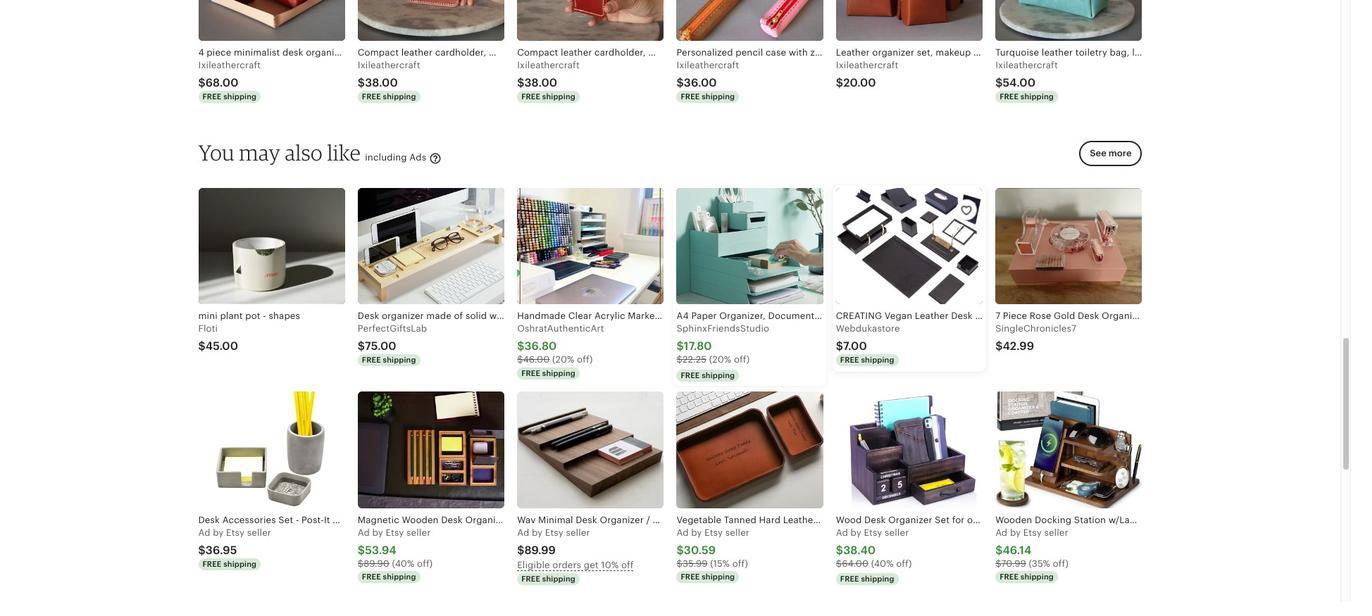 Task type: vqa. For each thing, say whether or not it's contained in the screenshot.
the rightmost or
no



Task type: locate. For each thing, give the bounding box(es) containing it.
y up 53.94
[[378, 528, 383, 538]]

free down 68.00
[[203, 93, 222, 101]]

wav
[[517, 515, 536, 526]]

shipping inside a d b y etsy seller $ 30.59 $ 35.99 (15% off) free shipping
[[702, 573, 735, 582]]

a4 paper organizer, document rack, table desk storage, stationary storage box, waterproof stationary organizer, accessory holder image
[[677, 188, 824, 305]]

2 / from the left
[[686, 515, 690, 526]]

free down the 7.00 in the bottom of the page
[[841, 356, 860, 365]]

see
[[1091, 148, 1107, 159]]

free down 35.99
[[681, 573, 700, 582]]

etsy inside a d b y etsy seller $ 46.14 $ 70.99 (35% off) free shipping
[[1024, 528, 1042, 538]]

(40% down 53.94
[[392, 559, 415, 570]]

perfectgiftslab $ 75.00 free shipping
[[358, 324, 427, 365]]

shipping down (35%
[[1021, 573, 1054, 582]]

4 y from the left
[[697, 528, 702, 538]]

a inside a d b y etsy seller $ 30.59 $ 35.99 (15% off) free shipping
[[677, 528, 683, 538]]

free down 36.00
[[681, 93, 700, 101]]

free
[[203, 93, 222, 101], [362, 93, 381, 101], [522, 93, 541, 101], [681, 93, 700, 101], [1000, 93, 1019, 101], [362, 356, 381, 365], [841, 356, 860, 365], [522, 369, 541, 377], [681, 371, 700, 380], [203, 560, 222, 569], [362, 573, 381, 582], [681, 573, 700, 582], [1000, 573, 1019, 582], [522, 575, 541, 584], [841, 575, 860, 584]]

68.00
[[206, 76, 239, 90]]

free down 54.00
[[1000, 93, 1019, 101]]

seller for 36.95
[[247, 528, 271, 538]]

free down 22.25
[[681, 371, 700, 380]]

etsy inside a d b y etsy seller $ 53.94 $ 89.90 (40% off) free shipping
[[386, 528, 404, 538]]

1 ixileathercraft from the left
[[198, 60, 261, 71]]

free down compact
[[362, 93, 381, 101]]

y down 'valet'
[[697, 528, 702, 538]]

1 b from the left
[[213, 528, 219, 538]]

seller inside a d b y etsy seller $ 38.40 $ 64.00 (40% off) free shipping
[[885, 528, 909, 538]]

$
[[198, 76, 206, 90], [358, 76, 365, 90], [517, 76, 525, 90], [677, 76, 684, 90], [836, 76, 844, 90], [996, 76, 1003, 90], [198, 340, 206, 353], [358, 340, 365, 353], [517, 340, 525, 353], [677, 340, 684, 353], [836, 340, 844, 353], [996, 340, 1003, 353], [517, 355, 523, 365], [677, 355, 683, 365], [198, 544, 206, 558], [358, 544, 365, 558], [517, 544, 525, 558], [677, 544, 684, 558], [836, 544, 844, 558], [996, 544, 1003, 558], [358, 559, 364, 570], [677, 559, 683, 570], [836, 559, 842, 570], [996, 559, 1002, 570]]

d down walnut
[[683, 528, 689, 538]]

$ inside webdukastore $ 7.00 free shipping
[[836, 340, 844, 353]]

you may also like including ads
[[198, 140, 429, 166]]

shipping inside ixileathercraft $ 38.00 free shipping
[[543, 93, 576, 101]]

y up the 36.95
[[219, 528, 224, 538]]

b down 'valet'
[[692, 528, 698, 538]]

4 etsy from the left
[[705, 528, 723, 538]]

seller
[[247, 528, 271, 538], [407, 528, 431, 538], [566, 528, 590, 538], [726, 528, 750, 538], [885, 528, 909, 538], [1045, 528, 1069, 538]]

singlechronicles7 $ 42.99
[[996, 324, 1077, 353]]

3 seller from the left
[[566, 528, 590, 538]]

1 leather from the left
[[402, 47, 433, 58]]

ixileathercraft down compact
[[358, 60, 420, 71]]

shipping down 68.00
[[224, 93, 257, 101]]

4 b from the left
[[692, 528, 698, 538]]

89.90
[[364, 559, 390, 570]]

you
[[198, 140, 235, 166]]

38.00 down compact
[[365, 76, 398, 90]]

minimalist
[[489, 47, 535, 58]]

1 etsy from the left
[[226, 528, 245, 538]]

ixileathercraft for 68.00
[[198, 60, 261, 71]]

d
[[205, 528, 211, 538], [364, 528, 370, 538], [524, 528, 530, 538], [683, 528, 689, 538], [843, 528, 849, 538], [1002, 528, 1008, 538]]

0 horizontal spatial /
[[647, 515, 651, 526]]

off) inside a d b y etsy seller $ 46.14 $ 70.99 (35% off) free shipping
[[1053, 559, 1069, 570]]

d inside a d b y etsy seller $ 36.95 free shipping
[[205, 528, 211, 538]]

shipping inside the wav minimal desk organizer / walnut / valet tray / a d b y etsy seller $ 89.99 eligible orders get 10% off free shipping
[[543, 575, 576, 584]]

30.59
[[684, 544, 716, 558]]

shipping inside sphinxfriendsstudio $ 17.80 $ 22.25 (20% off) free shipping
[[702, 371, 735, 380]]

etsy inside a d b y etsy seller $ 30.59 $ 35.99 (15% off) free shipping
[[705, 528, 723, 538]]

shipping down cardholder on the top of the page
[[543, 93, 576, 101]]

wav minimal desk organizer / walnut / valet tray / a d b y etsy seller $ 89.99 eligible orders get 10% off free shipping
[[517, 515, 743, 584]]

shipping down compact
[[383, 93, 416, 101]]

ixileathercraft up 36.00
[[677, 60, 739, 71]]

d for 36.95
[[205, 528, 211, 538]]

b inside a d b y etsy seller $ 46.14 $ 70.99 (35% off) free shipping
[[1011, 528, 1017, 538]]

2 y from the left
[[378, 528, 383, 538]]

seller inside the wav minimal desk organizer / walnut / valet tray / a d b y etsy seller $ 89.99 eligible orders get 10% off free shipping
[[566, 528, 590, 538]]

38.40
[[844, 544, 876, 558]]

4 d from the left
[[683, 528, 689, 538]]

shipping
[[224, 93, 257, 101], [383, 93, 416, 101], [543, 93, 576, 101], [702, 93, 735, 101], [1021, 93, 1054, 101], [383, 356, 416, 365], [862, 356, 895, 365], [543, 369, 576, 377], [702, 371, 735, 380], [224, 560, 257, 569], [383, 573, 416, 582], [702, 573, 735, 582], [1021, 573, 1054, 582], [543, 575, 576, 584], [862, 575, 895, 584]]

2 a from the left
[[358, 528, 364, 538]]

seller inside a d b y etsy seller $ 30.59 $ 35.99 (15% off) free shipping
[[726, 528, 750, 538]]

etsy down 'valet'
[[705, 528, 723, 538]]

0 horizontal spatial 38.00
[[365, 76, 398, 90]]

2 b from the left
[[373, 528, 378, 538]]

turquoise leather toiletry bag, leather dopp kit, leather cosmetic bag, travel organizer image
[[996, 0, 1143, 41]]

6 b from the left
[[1011, 528, 1017, 538]]

1 (20% from the left
[[553, 355, 575, 365]]

ixileathercraft up 54.00
[[996, 60, 1059, 71]]

a d b y etsy seller $ 46.14 $ 70.99 (35% off) free shipping
[[996, 528, 1069, 582]]

sphinxfriendsstudio $ 17.80 $ 22.25 (20% off) free shipping
[[677, 324, 770, 380]]

4 ixileathercraft from the left
[[677, 60, 739, 71]]

/ left walnut
[[647, 515, 651, 526]]

off) right (15%
[[733, 559, 748, 570]]

89.99
[[525, 544, 556, 558]]

b up 53.94
[[373, 528, 378, 538]]

see more link
[[1076, 141, 1143, 175]]

b inside a d b y etsy seller $ 30.59 $ 35.99 (15% off) free shipping
[[692, 528, 698, 538]]

y
[[219, 528, 224, 538], [378, 528, 383, 538], [538, 528, 543, 538], [697, 528, 702, 538], [857, 528, 862, 538], [1016, 528, 1021, 538]]

free inside a d b y etsy seller $ 46.14 $ 70.99 (35% off) free shipping
[[1000, 573, 1019, 582]]

2 etsy from the left
[[386, 528, 404, 538]]

y inside a d b y etsy seller $ 36.95 free shipping
[[219, 528, 224, 538]]

6 a from the left
[[996, 528, 1002, 538]]

b up the 36.95
[[213, 528, 219, 538]]

etsy up 46.14
[[1024, 528, 1042, 538]]

d up 53.94
[[364, 528, 370, 538]]

etsy inside a d b y etsy seller $ 38.40 $ 64.00 (40% off) free shipping
[[864, 528, 883, 538]]

45.00
[[206, 340, 238, 353]]

free down minimalist
[[522, 93, 541, 101]]

seller inside a d b y etsy seller $ 53.94 $ 89.90 (40% off) free shipping
[[407, 528, 431, 538]]

2 (40% from the left
[[872, 559, 894, 570]]

6 seller from the left
[[1045, 528, 1069, 538]]

d inside the wav minimal desk organizer / walnut / valet tray / a d b y etsy seller $ 89.99 eligible orders get 10% off free shipping
[[524, 528, 530, 538]]

shipping down 75.00
[[383, 356, 416, 365]]

leather
[[402, 47, 433, 58], [538, 47, 569, 58]]

6 y from the left
[[1016, 528, 1021, 538]]

etsy up 53.94
[[386, 528, 404, 538]]

7 piece rose gold desk organizer set i office i business i college i work i school i gift image
[[996, 188, 1143, 305]]

5 ixileathercraft from the left
[[836, 60, 899, 71]]

d for 53.94
[[364, 528, 370, 538]]

organizer
[[600, 515, 644, 526]]

2 d from the left
[[364, 528, 370, 538]]

$ inside ixileathercraft $ 38.00 free shipping
[[517, 76, 525, 90]]

y inside a d b y etsy seller $ 53.94 $ 89.90 (40% off) free shipping
[[378, 528, 383, 538]]

off) inside sphinxfriendsstudio $ 17.80 $ 22.25 (20% off) free shipping
[[734, 355, 750, 365]]

mini
[[198, 311, 218, 321]]

y up 46.14
[[1016, 528, 1021, 538]]

1 horizontal spatial leather
[[538, 47, 569, 58]]

ixileathercraft up 20.00 on the top right
[[836, 60, 899, 71]]

5 etsy from the left
[[864, 528, 883, 538]]

etsy for 30.59
[[705, 528, 723, 538]]

2 leather from the left
[[538, 47, 569, 58]]

d down wav at the left bottom
[[524, 528, 530, 538]]

(20% inside sphinxfriendsstudio $ 17.80 $ 22.25 (20% off) free shipping
[[710, 355, 732, 365]]

$ inside ixileathercraft $ 36.00 free shipping
[[677, 76, 684, 90]]

0 horizontal spatial (40%
[[392, 559, 415, 570]]

free down the 36.95
[[203, 560, 222, 569]]

b for 36.95
[[213, 528, 219, 538]]

(20% down 36.80
[[553, 355, 575, 365]]

a inside a d b y etsy seller $ 38.40 $ 64.00 (40% off) free shipping
[[836, 528, 843, 538]]

free inside webdukastore $ 7.00 free shipping
[[841, 356, 860, 365]]

(40% for 38.40
[[872, 559, 894, 570]]

mini plant pot - shapes image
[[198, 188, 345, 305]]

personalized pencil case with zipper, leather pen holder,pen holder with zipper,pen organizer, pencil holder, customized leather pen holder image
[[677, 0, 824, 41]]

a for 38.40
[[836, 528, 843, 538]]

/ right 'tray'
[[739, 515, 743, 526]]

(40% inside a d b y etsy seller $ 53.94 $ 89.90 (40% off) free shipping
[[392, 559, 415, 570]]

etsy inside the wav minimal desk organizer / walnut / valet tray / a d b y etsy seller $ 89.99 eligible orders get 10% off free shipping
[[545, 528, 564, 538]]

1 y from the left
[[219, 528, 224, 538]]

y up 38.40
[[857, 528, 862, 538]]

free down 64.00
[[841, 575, 860, 584]]

y for 53.94
[[378, 528, 383, 538]]

1 horizontal spatial (20%
[[710, 355, 732, 365]]

(40%
[[392, 559, 415, 570], [872, 559, 894, 570]]

5 seller from the left
[[885, 528, 909, 538]]

ixileathercraft $ 38.00 free shipping
[[517, 60, 580, 101]]

d inside a d b y etsy seller $ 53.94 $ 89.90 (40% off) free shipping
[[364, 528, 370, 538]]

off) down sphinxfriendsstudio
[[734, 355, 750, 365]]

shipping down 64.00
[[862, 575, 895, 584]]

etsy down minimal
[[545, 528, 564, 538]]

y inside a d b y etsy seller $ 38.40 $ 64.00 (40% off) free shipping
[[857, 528, 862, 538]]

b inside a d b y etsy seller $ 38.40 $ 64.00 (40% off) free shipping
[[851, 528, 857, 538]]

shipping inside a d b y etsy seller $ 46.14 $ 70.99 (35% off) free shipping
[[1021, 573, 1054, 582]]

6 etsy from the left
[[1024, 528, 1042, 538]]

webdukastore
[[836, 324, 900, 334]]

off) inside a d b y etsy seller $ 30.59 $ 35.99 (15% off) free shipping
[[733, 559, 748, 570]]

1 a from the left
[[198, 528, 205, 538]]

ixileathercraft for 38.00
[[517, 60, 580, 71]]

shipping inside the 'ixileathercraft $ 68.00 free shipping'
[[224, 93, 257, 101]]

y for 30.59
[[697, 528, 702, 538]]

free down eligible
[[522, 575, 541, 584]]

a inside a d b y etsy seller $ 53.94 $ 89.90 (40% off) free shipping
[[358, 528, 364, 538]]

sphinxfriendsstudio
[[677, 324, 770, 334]]

36.80
[[525, 340, 557, 353]]

shipping down orders
[[543, 575, 576, 584]]

get
[[584, 560, 599, 571]]

2 seller from the left
[[407, 528, 431, 538]]

etsy up 38.40
[[864, 528, 883, 538]]

off) right 64.00
[[897, 559, 912, 570]]

shipping inside a d b y etsy seller $ 53.94 $ 89.90 (40% off) free shipping
[[383, 573, 416, 582]]

y inside a d b y etsy seller $ 46.14 $ 70.99 (35% off) free shipping
[[1016, 528, 1021, 538]]

off) right 89.90
[[417, 559, 433, 570]]

free inside 'compact leather cardholder, minimalist leather cardholder ixileathercraft $ 38.00 free shipping'
[[362, 93, 381, 101]]

shipping down the 7.00 in the bottom of the page
[[862, 356, 895, 365]]

1 horizontal spatial 38.00
[[525, 76, 558, 90]]

$ inside the wav minimal desk organizer / walnut / valet tray / a d b y etsy seller $ 89.99 eligible orders get 10% off free shipping
[[517, 544, 525, 558]]

shipping down (15%
[[702, 573, 735, 582]]

d up 46.14
[[1002, 528, 1008, 538]]

oshratauthenticart
[[517, 324, 605, 334]]

free inside a d b y etsy seller $ 30.59 $ 35.99 (15% off) free shipping
[[681, 573, 700, 582]]

etsy
[[226, 528, 245, 538], [386, 528, 404, 538], [545, 528, 564, 538], [705, 528, 723, 538], [864, 528, 883, 538], [1024, 528, 1042, 538]]

3 etsy from the left
[[545, 528, 564, 538]]

b inside the wav minimal desk organizer / walnut / valet tray / a d b y etsy seller $ 89.99 eligible orders get 10% off free shipping
[[532, 528, 538, 538]]

shipping inside oshratauthenticart $ 36.80 $ 46.00 (20% off) free shipping
[[543, 369, 576, 377]]

y up 89.99
[[538, 528, 543, 538]]

a inside a d b y etsy seller $ 36.95 free shipping
[[198, 528, 205, 538]]

vegetable tanned hard leather valet (design 3) - message engraving catchall tray for dad husband boyfriend christmas holiday gift for men image
[[677, 392, 824, 509]]

ixileathercraft
[[198, 60, 261, 71], [358, 60, 420, 71], [517, 60, 580, 71], [677, 60, 739, 71], [836, 60, 899, 71], [996, 60, 1059, 71]]

3 a from the left
[[517, 528, 524, 538]]

38.00
[[365, 76, 398, 90], [525, 76, 558, 90]]

free down 46.00
[[522, 369, 541, 377]]

36.00
[[684, 76, 717, 90]]

seller inside a d b y etsy seller $ 36.95 free shipping
[[247, 528, 271, 538]]

shipping inside 'compact leather cardholder, minimalist leather cardholder ixileathercraft $ 38.00 free shipping'
[[383, 93, 416, 101]]

leather down compact leather cardholder, minimalist leather cardholder 'image'
[[402, 47, 433, 58]]

(15%
[[711, 559, 730, 570]]

(20%
[[553, 355, 575, 365], [710, 355, 732, 365]]

1 38.00 from the left
[[365, 76, 398, 90]]

off) inside a d b y etsy seller $ 53.94 $ 89.90 (40% off) free shipping
[[417, 559, 433, 570]]

a for 30.59
[[677, 528, 683, 538]]

a inside a d b y etsy seller $ 46.14 $ 70.99 (35% off) free shipping
[[996, 528, 1002, 538]]

off
[[622, 560, 634, 571]]

/
[[647, 515, 651, 526], [686, 515, 690, 526], [739, 515, 743, 526]]

oshratauthenticart $ 36.80 $ 46.00 (20% off) free shipping
[[517, 324, 605, 377]]

shipping down 89.90
[[383, 573, 416, 582]]

ixileathercraft $ 68.00 free shipping
[[198, 60, 261, 101]]

b inside a d b y etsy seller $ 53.94 $ 89.90 (40% off) free shipping
[[373, 528, 378, 538]]

shipping inside "perfectgiftslab $ 75.00 free shipping"
[[383, 356, 416, 365]]

46.00
[[523, 355, 550, 365]]

a
[[198, 528, 205, 538], [358, 528, 364, 538], [517, 528, 524, 538], [677, 528, 683, 538], [836, 528, 843, 538], [996, 528, 1002, 538]]

0 horizontal spatial (20%
[[553, 355, 575, 365]]

2 horizontal spatial /
[[739, 515, 743, 526]]

1 horizontal spatial /
[[686, 515, 690, 526]]

3 ixileathercraft from the left
[[517, 60, 580, 71]]

1 seller from the left
[[247, 528, 271, 538]]

4 piece minimalist desk organizer set, office organizer set, stationary organizer set, leather pen holder, leather tray image
[[198, 0, 345, 41]]

d inside a d b y etsy seller $ 38.40 $ 64.00 (40% off) free shipping
[[843, 528, 849, 538]]

1 (40% from the left
[[392, 559, 415, 570]]

y inside a d b y etsy seller $ 30.59 $ 35.99 (15% off) free shipping
[[697, 528, 702, 538]]

5 a from the left
[[836, 528, 843, 538]]

like
[[327, 140, 361, 166]]

a for 46.14
[[996, 528, 1002, 538]]

6 d from the left
[[1002, 528, 1008, 538]]

shipping inside ixileathercraft $ 36.00 free shipping
[[702, 93, 735, 101]]

seller inside a d b y etsy seller $ 46.14 $ 70.99 (35% off) free shipping
[[1045, 528, 1069, 538]]

(40% down 38.40
[[872, 559, 894, 570]]

shipping down 46.00
[[543, 369, 576, 377]]

shipping down 36.00
[[702, 93, 735, 101]]

off) right (35%
[[1053, 559, 1069, 570]]

3 d from the left
[[524, 528, 530, 538]]

1 d from the left
[[205, 528, 211, 538]]

(40% inside a d b y etsy seller $ 38.40 $ 64.00 (40% off) free shipping
[[872, 559, 894, 570]]

off) down oshratauthenticart
[[577, 355, 593, 365]]

d up the 36.95
[[205, 528, 211, 538]]

4 a from the left
[[677, 528, 683, 538]]

ixileathercraft up 68.00
[[198, 60, 261, 71]]

off) inside a d b y etsy seller $ 38.40 $ 64.00 (40% off) free shipping
[[897, 559, 912, 570]]

magnetic wooden desk organizer set of 5, desk accessories organizer , wooden tray, catch all tray, phone and pen holder, desktop storage image
[[358, 392, 505, 509]]

b inside a d b y etsy seller $ 36.95 free shipping
[[213, 528, 219, 538]]

2 38.00 from the left
[[525, 76, 558, 90]]

ixileathercraft $ 54.00 free shipping
[[996, 60, 1059, 101]]

shipping down the 36.95
[[224, 560, 257, 569]]

leather organizer set, makeup organizer, toiletry organizer, desk organizer, nested organizer, handmade home organizer set image
[[836, 0, 983, 41]]

ads
[[410, 152, 427, 163]]

off)
[[577, 355, 593, 365], [734, 355, 750, 365], [417, 559, 433, 570], [733, 559, 748, 570], [897, 559, 912, 570], [1053, 559, 1069, 570]]

leather up ixileathercraft $ 38.00 free shipping
[[538, 47, 569, 58]]

seller for 38.40
[[885, 528, 909, 538]]

4 seller from the left
[[726, 528, 750, 538]]

2 (20% from the left
[[710, 355, 732, 365]]

free down 89.90
[[362, 573, 381, 582]]

-
[[263, 311, 266, 321]]

(20% inside oshratauthenticart $ 36.80 $ 46.00 (20% off) free shipping
[[553, 355, 575, 365]]

d inside a d b y etsy seller $ 46.14 $ 70.99 (35% off) free shipping
[[1002, 528, 1008, 538]]

$ inside a d b y etsy seller $ 36.95 free shipping
[[198, 544, 206, 558]]

6 ixileathercraft from the left
[[996, 60, 1059, 71]]

5 d from the left
[[843, 528, 849, 538]]

minimal
[[538, 515, 574, 526]]

(20% right 22.25
[[710, 355, 732, 365]]

eligible orders get 10% off button
[[517, 559, 664, 573]]

compact leather cardholder, minimalist leather cardholder ixileathercraft $ 38.00 free shipping
[[358, 47, 620, 101]]

/ left 'valet'
[[686, 515, 690, 526]]

ixileathercraft $ 36.00 free shipping
[[677, 60, 739, 101]]

17.80
[[684, 340, 712, 353]]

38.00 down minimalist
[[525, 76, 558, 90]]

5 b from the left
[[851, 528, 857, 538]]

b up 46.14
[[1011, 528, 1017, 538]]

seller for 30.59
[[726, 528, 750, 538]]

0 horizontal spatial leather
[[402, 47, 433, 58]]

free down 70.99 on the bottom of page
[[1000, 573, 1019, 582]]

b
[[213, 528, 219, 538], [373, 528, 378, 538], [532, 528, 538, 538], [692, 528, 698, 538], [851, 528, 857, 538], [1011, 528, 1017, 538]]

a for 53.94
[[358, 528, 364, 538]]

free down 75.00
[[362, 356, 381, 365]]

b down wav at the left bottom
[[532, 528, 538, 538]]

2 ixileathercraft from the left
[[358, 60, 420, 71]]

etsy inside a d b y etsy seller $ 36.95 free shipping
[[226, 528, 245, 538]]

d up 38.40
[[843, 528, 849, 538]]

etsy up the 36.95
[[226, 528, 245, 538]]

b up 38.40
[[851, 528, 857, 538]]

1 horizontal spatial (40%
[[872, 559, 894, 570]]

shipping down 54.00
[[1021, 93, 1054, 101]]

free inside ixileathercraft $ 36.00 free shipping
[[681, 93, 700, 101]]

70.99
[[1002, 559, 1027, 570]]

ixileathercraft for 54.00
[[996, 60, 1059, 71]]

free inside ixileathercraft $ 38.00 free shipping
[[522, 93, 541, 101]]

3 b from the left
[[532, 528, 538, 538]]

3 y from the left
[[538, 528, 543, 538]]

d inside a d b y etsy seller $ 30.59 $ 35.99 (15% off) free shipping
[[683, 528, 689, 538]]

20.00
[[844, 76, 877, 90]]

5 y from the left
[[857, 528, 862, 538]]

shipping down 22.25
[[702, 371, 735, 380]]

ixileathercraft down minimalist
[[517, 60, 580, 71]]



Task type: describe. For each thing, give the bounding box(es) containing it.
more
[[1109, 148, 1132, 159]]

floti
[[198, 324, 218, 334]]

tray
[[718, 515, 736, 526]]

y for 46.14
[[1016, 528, 1021, 538]]

a for 36.95
[[198, 528, 205, 538]]

compact leather cardholder, minimalist leather cardholder image
[[358, 0, 505, 41]]

shipping inside ixileathercraft $ 54.00 free shipping
[[1021, 93, 1054, 101]]

7.00
[[844, 340, 867, 353]]

d for 30.59
[[683, 528, 689, 538]]

wooden docking station w/laptop tablet holder & coaster! brown or black wood tray, bedside caddy nightstand organizer, entryway organizer image
[[996, 392, 1143, 509]]

also
[[285, 140, 323, 166]]

64.00
[[842, 559, 869, 570]]

desk
[[576, 515, 598, 526]]

38.00 inside ixileathercraft $ 38.00 free shipping
[[525, 76, 558, 90]]

free inside sphinxfriendsstudio $ 17.80 $ 22.25 (20% off) free shipping
[[681, 371, 700, 380]]

etsy for 53.94
[[386, 528, 404, 538]]

b for 46.14
[[1011, 528, 1017, 538]]

3 / from the left
[[739, 515, 743, 526]]

free inside a d b y etsy seller $ 36.95 free shipping
[[203, 560, 222, 569]]

35.99
[[683, 559, 708, 570]]

see more button
[[1080, 141, 1143, 167]]

wav minimal desk organizer / walnut / valet tray / image
[[517, 392, 664, 509]]

b for 30.59
[[692, 528, 698, 538]]

free inside the wav minimal desk organizer / walnut / valet tray / a d b y etsy seller $ 89.99 eligible orders get 10% off free shipping
[[522, 575, 541, 584]]

valet
[[693, 515, 715, 526]]

75.00
[[365, 340, 397, 353]]

y for 36.95
[[219, 528, 224, 538]]

$ inside ixileathercraft $ 54.00 free shipping
[[996, 76, 1003, 90]]

off) for 30.59
[[733, 559, 748, 570]]

ixileathercraft for 20.00
[[836, 60, 899, 71]]

etsy for 38.40
[[864, 528, 883, 538]]

desk accessories set - post-it holder - pen cup - desk organizer - desk set - minimalist - cement - home office - paper clip holder image
[[198, 392, 345, 509]]

seller for 46.14
[[1045, 528, 1069, 538]]

ixileathercraft inside 'compact leather cardholder, minimalist leather cardholder ixileathercraft $ 38.00 free shipping'
[[358, 60, 420, 71]]

creating vegan leather desk set desk organizer set desk accessories office accessories office organizer office accessories office products image
[[836, 188, 983, 305]]

shipping inside webdukastore $ 7.00 free shipping
[[862, 356, 895, 365]]

$ inside the 'ixileathercraft $ 68.00 free shipping'
[[198, 76, 206, 90]]

see more
[[1091, 148, 1132, 159]]

d for 38.40
[[843, 528, 849, 538]]

free inside ixileathercraft $ 54.00 free shipping
[[1000, 93, 1019, 101]]

desk organizer made of solid wood with pen, mobile phone, tablet, small headphone and notepad holders, home office wood desk organization image
[[358, 188, 505, 305]]

perfectgiftslab
[[358, 324, 427, 334]]

mini plant pot - shapes floti $ 45.00
[[198, 311, 300, 353]]

walnut
[[653, 515, 684, 526]]

ixileathercraft for 36.00
[[677, 60, 739, 71]]

36.95
[[206, 544, 237, 558]]

$ inside 'singlechronicles7 $ 42.99'
[[996, 340, 1003, 353]]

webdukastore $ 7.00 free shipping
[[836, 324, 900, 365]]

54.00
[[1003, 76, 1036, 90]]

a d b y etsy seller $ 38.40 $ 64.00 (40% off) free shipping
[[836, 528, 912, 584]]

shipping inside a d b y etsy seller $ 36.95 free shipping
[[224, 560, 257, 569]]

a d b y etsy seller $ 30.59 $ 35.99 (15% off) free shipping
[[677, 528, 750, 582]]

d for 46.14
[[1002, 528, 1008, 538]]

including
[[365, 152, 407, 163]]

y for 38.40
[[857, 528, 862, 538]]

free inside a d b y etsy seller $ 38.40 $ 64.00 (40% off) free shipping
[[841, 575, 860, 584]]

b for 38.40
[[851, 528, 857, 538]]

off) for 46.14
[[1053, 559, 1069, 570]]

free inside a d b y etsy seller $ 53.94 $ 89.90 (40% off) free shipping
[[362, 573, 381, 582]]

off) for 53.94
[[417, 559, 433, 570]]

off) for 38.40
[[897, 559, 912, 570]]

1 / from the left
[[647, 515, 651, 526]]

cardholder
[[572, 47, 620, 58]]

compact leather cardholder, minimalist leather cardholder, personalization available image
[[517, 0, 664, 41]]

pot
[[245, 311, 261, 321]]

cardholder,
[[435, 47, 487, 58]]

b for 53.94
[[373, 528, 378, 538]]

free inside the 'ixileathercraft $ 68.00 free shipping'
[[203, 93, 222, 101]]

eligible
[[517, 560, 550, 571]]

$ inside 'compact leather cardholder, minimalist leather cardholder ixileathercraft $ 38.00 free shipping'
[[358, 76, 365, 90]]

y inside the wav minimal desk organizer / walnut / valet tray / a d b y etsy seller $ 89.99 eligible orders get 10% off free shipping
[[538, 528, 543, 538]]

compact
[[358, 47, 399, 58]]

plant
[[220, 311, 243, 321]]

46.14
[[1003, 544, 1032, 558]]

$ inside mini plant pot - shapes floti $ 45.00
[[198, 340, 206, 353]]

10%
[[601, 560, 619, 571]]

(20% for 36.80
[[553, 355, 575, 365]]

$ inside ixileathercraft $ 20.00
[[836, 76, 844, 90]]

wood desk organizer set for office, pen holder and paper sorter tray, student desktop, tidy up desk documents image
[[836, 392, 983, 509]]

$ inside "perfectgiftslab $ 75.00 free shipping"
[[358, 340, 365, 353]]

a d b y etsy seller $ 36.95 free shipping
[[198, 528, 271, 569]]

a inside the wav minimal desk organizer / walnut / valet tray / a d b y etsy seller $ 89.99 eligible orders get 10% off free shipping
[[517, 528, 524, 538]]

42.99
[[1003, 340, 1035, 353]]

ixileathercraft $ 20.00
[[836, 60, 899, 90]]

shapes
[[269, 311, 300, 321]]

orders
[[553, 560, 582, 571]]

etsy for 36.95
[[226, 528, 245, 538]]

shipping inside a d b y etsy seller $ 38.40 $ 64.00 (40% off) free shipping
[[862, 575, 895, 584]]

free inside "perfectgiftslab $ 75.00 free shipping"
[[362, 356, 381, 365]]

etsy for 46.14
[[1024, 528, 1042, 538]]

handmade clear acrylic marker holder & pen organizer - office and school supplies storage - fast shipping - positive reviews image
[[517, 188, 664, 305]]

off) inside oshratauthenticart $ 36.80 $ 46.00 (20% off) free shipping
[[577, 355, 593, 365]]

(35%
[[1029, 559, 1051, 570]]

a d b y etsy seller $ 53.94 $ 89.90 (40% off) free shipping
[[358, 528, 433, 582]]

22.25
[[683, 355, 707, 365]]

(20% for 17.80
[[710, 355, 732, 365]]

(40% for 53.94
[[392, 559, 415, 570]]

53.94
[[365, 544, 397, 558]]

may
[[239, 140, 281, 166]]

38.00 inside 'compact leather cardholder, minimalist leather cardholder ixileathercraft $ 38.00 free shipping'
[[365, 76, 398, 90]]

seller for 53.94
[[407, 528, 431, 538]]

free inside oshratauthenticart $ 36.80 $ 46.00 (20% off) free shipping
[[522, 369, 541, 377]]

singlechronicles7
[[996, 324, 1077, 334]]



